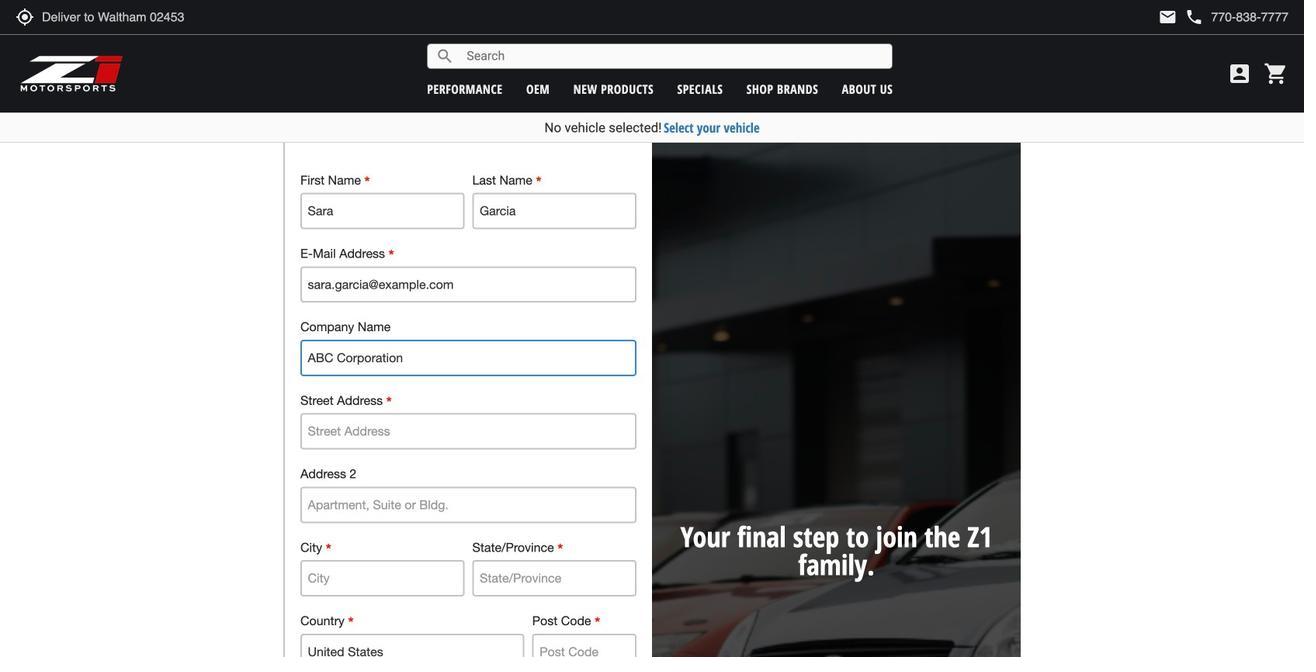 Task type: describe. For each thing, give the bounding box(es) containing it.
State/​Province text field
[[473, 561, 637, 597]]

Street Address text field
[[301, 414, 637, 450]]

Company Name text field
[[301, 340, 637, 377]]

First Name text field
[[301, 193, 465, 229]]

z1 motorsports logo image
[[19, 54, 124, 93]]



Task type: vqa. For each thing, say whether or not it's contained in the screenshot.
Search Search Field
yes



Task type: locate. For each thing, give the bounding box(es) containing it.
Post Code text field
[[533, 634, 637, 658]]

Last Name text field
[[473, 193, 637, 229]]

E-Mail Address text field
[[301, 267, 637, 303]]

City text field
[[301, 561, 465, 597]]

Search search field
[[455, 44, 893, 68]]

Apartment, Suite or Bldg. text field
[[301, 487, 637, 524]]



